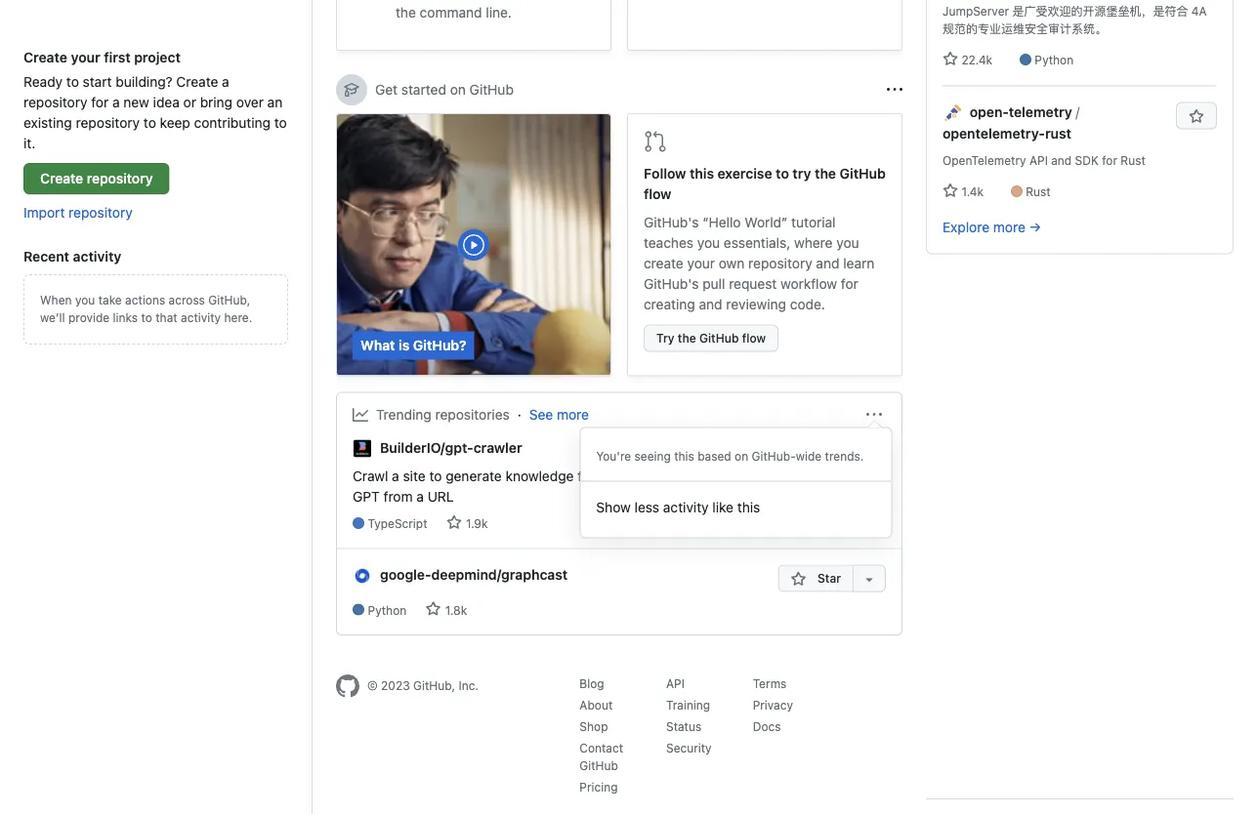 Task type: vqa. For each thing, say whether or not it's contained in the screenshot.
branch in Branch This branch will be checked out on creation
no



Task type: describe. For each thing, give the bounding box(es) containing it.
@builderio profile image
[[353, 439, 372, 459]]

api link
[[666, 677, 685, 691]]

exercise
[[718, 166, 773, 182]]

trending
[[376, 407, 432, 423]]

for inside create your first project ready to start building? create a repository for a new idea or bring over an existing repository to keep contributing to it.
[[91, 94, 109, 110]]

2 horizontal spatial for
[[1102, 154, 1118, 167]]

api training status security
[[666, 677, 712, 755]]

1 horizontal spatial rust
[[1121, 154, 1146, 167]]

docs
[[753, 720, 781, 734]]

1 horizontal spatial github,
[[413, 679, 455, 693]]

star image for crawler
[[791, 444, 807, 460]]

why am i seeing this? image
[[887, 82, 903, 98]]

privacy link
[[753, 699, 793, 712]]

over
[[236, 94, 264, 110]]

you're
[[596, 450, 631, 464]]

@google-deepmind profile image
[[353, 567, 372, 586]]

repository down 'new' at the left top of the page
[[76, 114, 140, 130]]

1.4k
[[959, 185, 984, 199]]

opentelemetry api and sdk for rust
[[943, 154, 1146, 167]]

create repository
[[40, 171, 153, 187]]

github?
[[413, 338, 467, 354]]

from
[[384, 489, 413, 505]]

code.
[[790, 297, 826, 313]]

builderio/gpt-crawler link
[[380, 438, 523, 458]]

to left start at the top left of the page
[[66, 73, 79, 89]]

1 vertical spatial create
[[176, 73, 218, 89]]

sdk
[[1075, 154, 1099, 167]]

training link
[[666, 699, 711, 712]]

new
[[123, 94, 149, 110]]

own inside crawl a site to generate knowledge files to create your own custom gpt from a url
[[699, 468, 725, 484]]

mark github image
[[336, 675, 360, 699]]

google-deepmind/graphcast
[[380, 567, 568, 584]]

try the github flow
[[657, 332, 766, 345]]

create inside crawl a site to generate knowledge files to create your own custom gpt from a url
[[624, 468, 664, 484]]

to inside follow this exercise to try the github flow
[[776, 166, 789, 182]]

open-
[[970, 104, 1009, 120]]

0 vertical spatial activity
[[73, 248, 122, 264]]

github inside follow this exercise to try the github flow
[[840, 166, 886, 182]]

wide
[[796, 450, 822, 464]]

project
[[134, 49, 181, 65]]

show less activity like this
[[596, 500, 761, 516]]

jumpserver
[[943, 4, 1009, 18]]

site
[[403, 468, 426, 484]]

blog about shop contact github pricing
[[580, 677, 624, 795]]

explore more →
[[943, 219, 1042, 235]]

a left 'new' at the left top of the page
[[112, 94, 120, 110]]

what is github? element
[[336, 113, 669, 377]]

0 vertical spatial api
[[1030, 154, 1048, 167]]

1.8k
[[445, 604, 467, 618]]

star image for 1.4k
[[943, 183, 959, 199]]

"hello
[[703, 214, 741, 231]]

status link
[[666, 720, 702, 734]]

2 horizontal spatial you
[[837, 235, 860, 251]]

an
[[267, 94, 283, 110]]

that
[[156, 311, 178, 324]]

url
[[428, 489, 454, 505]]

star button for google-deepmind/graphcast
[[779, 565, 853, 592]]

1.9k link
[[446, 515, 488, 531]]

0 vertical spatial python
[[1035, 53, 1074, 67]]

deepmind/graphcast
[[431, 567, 568, 584]]

2 github's from the top
[[644, 276, 699, 292]]

规范的专业运维安全审计系统。
[[943, 22, 1107, 36]]

pricing
[[580, 781, 618, 795]]

add this repository to a list image
[[862, 572, 878, 588]]

explore
[[943, 219, 990, 235]]

a left url
[[417, 489, 424, 505]]

to down 'new' at the left top of the page
[[144, 114, 156, 130]]

flow inside follow this exercise to try the github flow
[[644, 186, 672, 202]]

0 horizontal spatial and
[[699, 297, 723, 313]]

create inside github's "hello world" tutorial teaches you essentials, where you create your own repository and learn github's pull request workflow for creating and reviewing code.
[[644, 256, 684, 272]]

to up url
[[429, 468, 442, 484]]

to inside when you take actions across github, we'll provide links to that activity here.
[[141, 311, 152, 324]]

crawl a site to generate knowledge files to create your own custom gpt from a url
[[353, 468, 775, 505]]

feed item heading menu image
[[867, 407, 882, 423]]

you're seeing this based on github-wide trends.
[[596, 450, 864, 464]]

2023
[[381, 679, 410, 693]]

repository up import repository link
[[87, 171, 153, 187]]

rust
[[1046, 125, 1072, 142]]

·
[[518, 407, 522, 423]]

github right started
[[470, 82, 514, 98]]

see
[[529, 407, 553, 423]]

create for create repository
[[40, 171, 83, 187]]

show less activity like this button
[[581, 482, 892, 534]]

what
[[361, 338, 395, 354]]

import repository
[[23, 204, 133, 220]]

a up bring
[[222, 73, 229, 89]]

activity inside when you take actions across github, we'll provide links to that activity here.
[[181, 311, 221, 324]]

a left the site
[[392, 468, 399, 484]]

github inside try the github flow link
[[700, 332, 739, 345]]

recent activity
[[23, 248, 122, 264]]

1 horizontal spatial you
[[698, 235, 720, 251]]

you inside when you take actions across github, we'll provide links to that activity here.
[[75, 293, 95, 307]]

world"
[[745, 214, 788, 231]]

shop link
[[580, 720, 608, 734]]

open-telemetry / opentelemetry-rust
[[943, 104, 1080, 142]]

create for create your first project ready to start building? create a repository for a new idea or bring over an existing repository to keep contributing to it.
[[23, 49, 67, 65]]

what is github? image
[[337, 114, 669, 376]]

files
[[578, 468, 604, 484]]

is
[[399, 338, 410, 354]]

terms
[[753, 677, 787, 691]]

©
[[367, 679, 378, 693]]

activity inside "button"
[[663, 500, 709, 516]]

about
[[580, 699, 613, 712]]

this inside follow this exercise to try the github flow
[[690, 166, 714, 182]]

security
[[666, 742, 712, 755]]

try the github flow element
[[627, 113, 903, 377]]

shop
[[580, 720, 608, 734]]

seeing
[[635, 450, 671, 464]]

follow this exercise to try the github flow
[[644, 166, 886, 202]]

star for crawler
[[815, 444, 841, 458]]

github-
[[752, 450, 796, 464]]

star image for 22.4k
[[943, 51, 959, 67]]

add this repository to a list image
[[862, 444, 878, 460]]

get
[[375, 82, 398, 98]]

started
[[401, 82, 447, 98]]

4a
[[1192, 4, 1207, 18]]

0 horizontal spatial rust
[[1026, 185, 1051, 199]]

the inside try the github flow link
[[678, 332, 696, 345]]

privacy
[[753, 699, 793, 712]]

teaches
[[644, 235, 694, 251]]

repository up existing at the top left of the page
[[23, 94, 87, 110]]

/
[[1076, 104, 1080, 120]]



Task type: locate. For each thing, give the bounding box(es) containing it.
opentelemetry
[[943, 154, 1027, 167]]

the right 'try'
[[815, 166, 837, 182]]

your inside github's "hello world" tutorial teaches you essentials, where you create your own repository and learn github's pull request workflow for creating and reviewing code.
[[687, 256, 715, 272]]

1 vertical spatial and
[[816, 256, 840, 272]]

0 horizontal spatial on
[[450, 82, 466, 98]]

to left 'try'
[[776, 166, 789, 182]]

star button left add this repository to a list icon
[[779, 565, 853, 592]]

@open-telemetry profile image
[[943, 104, 963, 124]]

recent
[[23, 248, 69, 264]]

star button left add this repository to a list image
[[779, 437, 853, 465]]

1 vertical spatial activity
[[181, 311, 221, 324]]

github inside blog about shop contact github pricing
[[580, 759, 618, 773]]

1 horizontal spatial api
[[1030, 154, 1048, 167]]

2 vertical spatial star image
[[446, 515, 462, 531]]

star image left add this repository to a list icon
[[791, 572, 807, 588]]

1 vertical spatial the
[[678, 332, 696, 345]]

star image left 1.8k
[[426, 602, 441, 618]]

crawler
[[474, 440, 523, 456]]

github down reviewing
[[700, 332, 739, 345]]

star image
[[791, 444, 807, 460], [791, 572, 807, 588], [426, 602, 441, 618]]

0 horizontal spatial github,
[[208, 293, 250, 307]]

1 vertical spatial create
[[624, 468, 664, 484]]

terms privacy docs
[[753, 677, 793, 734]]

2 repo details element from the top
[[353, 602, 568, 620]]

1 horizontal spatial activity
[[181, 311, 221, 324]]

0 vertical spatial rust
[[1121, 154, 1146, 167]]

reviewing
[[726, 297, 787, 313]]

1 star from the top
[[815, 444, 841, 458]]

1 vertical spatial repo details element
[[353, 602, 568, 620]]

typescript
[[368, 517, 428, 531]]

your inside create your first project ready to start building? create a repository for a new idea or bring over an existing repository to keep contributing to it.
[[71, 49, 100, 65]]

github right 'try'
[[840, 166, 886, 182]]

2 vertical spatial for
[[841, 276, 859, 292]]

git pull request image
[[644, 130, 667, 153]]

links
[[113, 311, 138, 324]]

rust down opentelemetry api and sdk for rust
[[1026, 185, 1051, 199]]

github, up here.
[[208, 293, 250, 307]]

1 horizontal spatial and
[[816, 256, 840, 272]]

to down you're
[[607, 468, 620, 484]]

1 vertical spatial for
[[1102, 154, 1118, 167]]

2 star button from the top
[[779, 565, 853, 592]]

your up show less activity like this
[[667, 468, 695, 484]]

on right started
[[450, 82, 466, 98]]

builderio/gpt-
[[380, 440, 474, 456]]

the right try
[[678, 332, 696, 345]]

pull
[[703, 276, 725, 292]]

github's up teaches
[[644, 214, 699, 231]]

import repository link
[[23, 204, 133, 220]]

1.8k link
[[426, 602, 467, 618]]

0 vertical spatial for
[[91, 94, 109, 110]]

0 vertical spatial more
[[994, 219, 1026, 235]]

1 vertical spatial on
[[735, 450, 749, 464]]

on
[[450, 82, 466, 98], [735, 450, 749, 464]]

0 vertical spatial your
[[71, 49, 100, 65]]

star for deepmind/graphcast
[[815, 572, 841, 586]]

github, inside when you take actions across github, we'll provide links to that activity here.
[[208, 293, 250, 307]]

0 horizontal spatial for
[[91, 94, 109, 110]]

0 horizontal spatial activity
[[73, 248, 122, 264]]

for down start at the top left of the page
[[91, 94, 109, 110]]

api up training
[[666, 677, 685, 691]]

or
[[183, 94, 196, 110]]

0 vertical spatial repo details element
[[353, 515, 779, 533]]

show
[[596, 500, 631, 516]]

1 vertical spatial star button
[[779, 565, 853, 592]]

1 vertical spatial github's
[[644, 276, 699, 292]]

for inside github's "hello world" tutorial teaches you essentials, where you create your own repository and learn github's pull request workflow for creating and reviewing code.
[[841, 276, 859, 292]]

2 star from the top
[[815, 572, 841, 586]]

22.4k
[[959, 53, 993, 67]]

your up start at the top left of the page
[[71, 49, 100, 65]]

2 vertical spatial your
[[667, 468, 695, 484]]

create up ready
[[23, 49, 67, 65]]

api down rust
[[1030, 154, 1048, 167]]

on inside show less activity like this menu
[[735, 450, 749, 464]]

© 2023 github, inc. link
[[336, 675, 525, 699]]

inc.
[[459, 679, 479, 693]]

this
[[690, 166, 714, 182], [674, 450, 695, 464], [738, 500, 761, 516]]

activity left 'like'
[[663, 500, 709, 516]]

mortar board image
[[344, 82, 360, 98]]

rust right sdk
[[1121, 154, 1146, 167]]

1 vertical spatial rust
[[1026, 185, 1051, 199]]

star left add this repository to a list icon
[[815, 572, 841, 586]]

own inside github's "hello world" tutorial teaches you essentials, where you create your own repository and learn github's pull request workflow for creating and reviewing code.
[[719, 256, 745, 272]]

trends.
[[825, 450, 864, 464]]

less
[[635, 500, 660, 516]]

1 horizontal spatial python
[[1035, 53, 1074, 67]]

here.
[[224, 311, 252, 324]]

0 vertical spatial github,
[[208, 293, 250, 307]]

to down an
[[274, 114, 287, 130]]

0 horizontal spatial you
[[75, 293, 95, 307]]

flow inside try the github flow link
[[742, 332, 766, 345]]

blog
[[580, 677, 605, 691]]

python down 规范的专业运维安全审计系统。
[[1035, 53, 1074, 67]]

contact
[[580, 742, 624, 755]]

we'll
[[40, 311, 65, 324]]

ready
[[23, 73, 63, 89]]

explore more → link
[[943, 219, 1042, 235]]

1 vertical spatial your
[[687, 256, 715, 272]]

1 vertical spatial flow
[[742, 332, 766, 345]]

0 vertical spatial star image
[[791, 444, 807, 460]]

google-deepmind/graphcast link
[[380, 566, 568, 586]]

show less activity like this menu
[[580, 428, 893, 539]]

docs link
[[753, 720, 781, 734]]

for
[[91, 94, 109, 110], [1102, 154, 1118, 167], [841, 276, 859, 292]]

keep
[[160, 114, 190, 130]]

0 horizontal spatial python
[[368, 604, 407, 618]]

gpt
[[353, 489, 380, 505]]

where
[[794, 235, 833, 251]]

tutorial
[[792, 214, 836, 231]]

star image left trends.
[[791, 444, 807, 460]]

api
[[1030, 154, 1048, 167], [666, 677, 685, 691]]

the inside follow this exercise to try the github flow
[[815, 166, 837, 182]]

take
[[98, 293, 122, 307]]

terms link
[[753, 677, 787, 691]]

1 vertical spatial github,
[[413, 679, 455, 693]]

github's "hello world" tutorial teaches you essentials, where you create your own repository and learn github's pull request workflow for creating and reviewing code.
[[644, 214, 875, 313]]

github,
[[208, 293, 250, 307], [413, 679, 455, 693]]

this right 'like'
[[738, 500, 761, 516]]

star this repository image
[[1189, 109, 1205, 125]]

github's up creating
[[644, 276, 699, 292]]

1 vertical spatial this
[[674, 450, 695, 464]]

footer containing blog
[[336, 675, 903, 800]]

1 vertical spatial star image
[[791, 572, 807, 588]]

flow down follow
[[644, 186, 672, 202]]

based
[[698, 450, 732, 464]]

create up import repository at the left of page
[[40, 171, 83, 187]]

own up pull
[[719, 256, 745, 272]]

for down learn
[[841, 276, 859, 292]]

create your first project ready to start building? create a repository for a new idea or bring over an existing repository to keep contributing to it.
[[23, 49, 287, 151]]

0 vertical spatial create
[[644, 256, 684, 272]]

essentials,
[[724, 235, 791, 251]]

2 vertical spatial this
[[738, 500, 761, 516]]

import
[[23, 204, 65, 220]]

star image up explore
[[943, 183, 959, 199]]

your up pull
[[687, 256, 715, 272]]

1 horizontal spatial for
[[841, 276, 859, 292]]

training
[[666, 699, 711, 712]]

more right see
[[557, 407, 589, 423]]

repository inside github's "hello world" tutorial teaches you essentials, where you create your own repository and learn github's pull request workflow for creating and reviewing code.
[[749, 256, 813, 272]]

you up learn
[[837, 235, 860, 251]]

repository down the 'create repository' link
[[69, 204, 133, 220]]

blog link
[[580, 677, 605, 691]]

1 horizontal spatial flow
[[742, 332, 766, 345]]

0 vertical spatial this
[[690, 166, 714, 182]]

the
[[815, 166, 837, 182], [678, 332, 696, 345]]

you down "hello
[[698, 235, 720, 251]]

start
[[83, 73, 112, 89]]

python down google-
[[368, 604, 407, 618]]

0 horizontal spatial api
[[666, 677, 685, 691]]

you up provide
[[75, 293, 95, 307]]

for right sdk
[[1102, 154, 1118, 167]]

repository down essentials,
[[749, 256, 813, 272]]

across
[[169, 293, 205, 307]]

activity down across
[[181, 311, 221, 324]]

star image for deepmind/graphcast
[[791, 572, 807, 588]]

star image down jumpserver
[[943, 51, 959, 67]]

star image left 1.9k
[[446, 515, 462, 531]]

repo details element containing typescript
[[353, 515, 779, 533]]

try
[[793, 166, 812, 182]]

see more link
[[529, 405, 589, 426]]

own down based
[[699, 468, 725, 484]]

this inside "button"
[[738, 500, 761, 516]]

flow down reviewing
[[742, 332, 766, 345]]

create repository link
[[23, 163, 170, 194]]

repositories
[[435, 407, 510, 423]]

0 vertical spatial on
[[450, 82, 466, 98]]

trending repositories · see more
[[376, 407, 589, 423]]

builderio/gpt-crawler
[[380, 440, 523, 456]]

1 vertical spatial python
[[368, 604, 407, 618]]

it.
[[23, 135, 35, 151]]

create down seeing
[[624, 468, 664, 484]]

0 vertical spatial the
[[815, 166, 837, 182]]

create down teaches
[[644, 256, 684, 272]]

repo details element down 'google-deepmind/graphcast' link
[[353, 602, 568, 620]]

your
[[71, 49, 100, 65], [687, 256, 715, 272], [667, 468, 695, 484]]

github down the contact
[[580, 759, 618, 773]]

0 vertical spatial star image
[[943, 51, 959, 67]]

2 horizontal spatial and
[[1052, 154, 1072, 167]]

create
[[23, 49, 67, 65], [176, 73, 218, 89], [40, 171, 83, 187]]

0 vertical spatial flow
[[644, 186, 672, 202]]

and down where
[[816, 256, 840, 272]]

more left →
[[994, 219, 1026, 235]]

opentelemetry-
[[943, 125, 1046, 142]]

1 repo details element from the top
[[353, 515, 779, 533]]

0 vertical spatial star
[[815, 444, 841, 458]]

1 horizontal spatial on
[[735, 450, 749, 464]]

1 vertical spatial more
[[557, 407, 589, 423]]

0 vertical spatial create
[[23, 49, 67, 65]]

1 horizontal spatial more
[[994, 219, 1026, 235]]

repository
[[23, 94, 87, 110], [76, 114, 140, 130], [87, 171, 153, 187], [69, 204, 133, 220], [749, 256, 813, 272]]

0 vertical spatial github's
[[644, 214, 699, 231]]

1 star button from the top
[[779, 437, 853, 465]]

activity up take
[[73, 248, 122, 264]]

2 vertical spatial star image
[[426, 602, 441, 618]]

like
[[713, 500, 734, 516]]

star image
[[943, 51, 959, 67], [943, 183, 959, 199], [446, 515, 462, 531]]

your inside crawl a site to generate knowledge files to create your own custom gpt from a url
[[667, 468, 695, 484]]

1 vertical spatial star
[[815, 572, 841, 586]]

0 horizontal spatial the
[[678, 332, 696, 345]]

generate
[[446, 468, 502, 484]]

repo details element
[[353, 515, 779, 533], [353, 602, 568, 620]]

python
[[1035, 53, 1074, 67], [368, 604, 407, 618]]

follow
[[644, 166, 686, 182]]

activity
[[73, 248, 122, 264], [181, 311, 221, 324], [663, 500, 709, 516]]

create up or
[[176, 73, 218, 89]]

first
[[104, 49, 131, 65]]

1 horizontal spatial the
[[815, 166, 837, 182]]

jumpserver 是广受欢迎的开源堡垒机，是符合 4a 规范的专业运维安全审计系统。
[[943, 4, 1207, 36]]

github, left inc.
[[413, 679, 455, 693]]

api inside api training status security
[[666, 677, 685, 691]]

star button for builderio/gpt-crawler
[[779, 437, 853, 465]]

play image
[[462, 233, 486, 257]]

this left based
[[674, 450, 695, 464]]

workflow
[[781, 276, 838, 292]]

0 vertical spatial and
[[1052, 154, 1072, 167]]

and left sdk
[[1052, 154, 1072, 167]]

star image for 1.9k
[[446, 515, 462, 531]]

2 vertical spatial create
[[40, 171, 83, 187]]

pricing link
[[580, 781, 618, 795]]

→
[[1030, 219, 1042, 235]]

0 vertical spatial own
[[719, 256, 745, 272]]

2 horizontal spatial activity
[[663, 500, 709, 516]]

0 horizontal spatial more
[[557, 407, 589, 423]]

bring
[[200, 94, 233, 110]]

2 vertical spatial activity
[[663, 500, 709, 516]]

request
[[729, 276, 777, 292]]

1 vertical spatial api
[[666, 677, 685, 691]]

try
[[657, 332, 675, 345]]

to down actions
[[141, 311, 152, 324]]

footer
[[336, 675, 903, 800]]

1 github's from the top
[[644, 214, 699, 231]]

1 vertical spatial own
[[699, 468, 725, 484]]

star left add this repository to a list image
[[815, 444, 841, 458]]

0 vertical spatial star button
[[779, 437, 853, 465]]

repo details element down crawl a site to generate knowledge files to create your own custom gpt from a url
[[353, 515, 779, 533]]

star button
[[779, 437, 853, 465], [779, 565, 853, 592]]

graph image
[[353, 407, 368, 423]]

status
[[666, 720, 702, 734]]

creating
[[644, 297, 695, 313]]

2 vertical spatial and
[[699, 297, 723, 313]]

1 vertical spatial star image
[[943, 183, 959, 199]]

repo details element containing python
[[353, 602, 568, 620]]

0 horizontal spatial flow
[[644, 186, 672, 202]]

idea
[[153, 94, 180, 110]]

get ai-based coding suggestions element
[[627, 0, 903, 51]]

when you take actions across github, we'll provide links to that activity here.
[[40, 293, 252, 324]]

google-
[[380, 567, 432, 584]]

and down pull
[[699, 297, 723, 313]]

this right follow
[[690, 166, 714, 182]]

on up custom
[[735, 450, 749, 464]]



